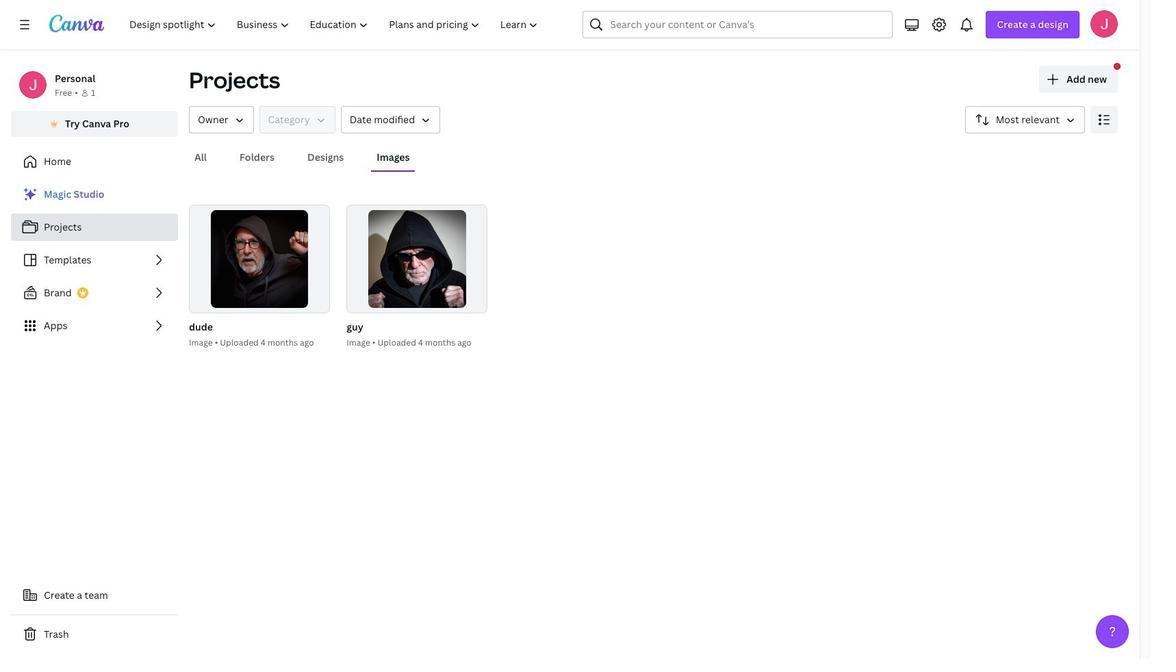 Task type: locate. For each thing, give the bounding box(es) containing it.
list
[[11, 181, 178, 340]]

Owner button
[[189, 106, 254, 134]]

3 group from the left
[[344, 205, 488, 350]]

Date modified button
[[341, 106, 441, 134]]

james peterson image
[[1091, 10, 1119, 38]]

Search search field
[[611, 12, 866, 38]]

4 group from the left
[[347, 205, 488, 314]]

group
[[186, 205, 330, 350], [189, 205, 330, 314], [344, 205, 488, 350], [347, 205, 488, 314]]

None search field
[[583, 11, 894, 38]]



Task type: describe. For each thing, give the bounding box(es) containing it.
top level navigation element
[[121, 11, 550, 38]]

Sort by button
[[966, 106, 1086, 134]]

1 group from the left
[[186, 205, 330, 350]]

2 group from the left
[[189, 205, 330, 314]]

Category button
[[259, 106, 335, 134]]



Task type: vqa. For each thing, say whether or not it's contained in the screenshot.
Easy
no



